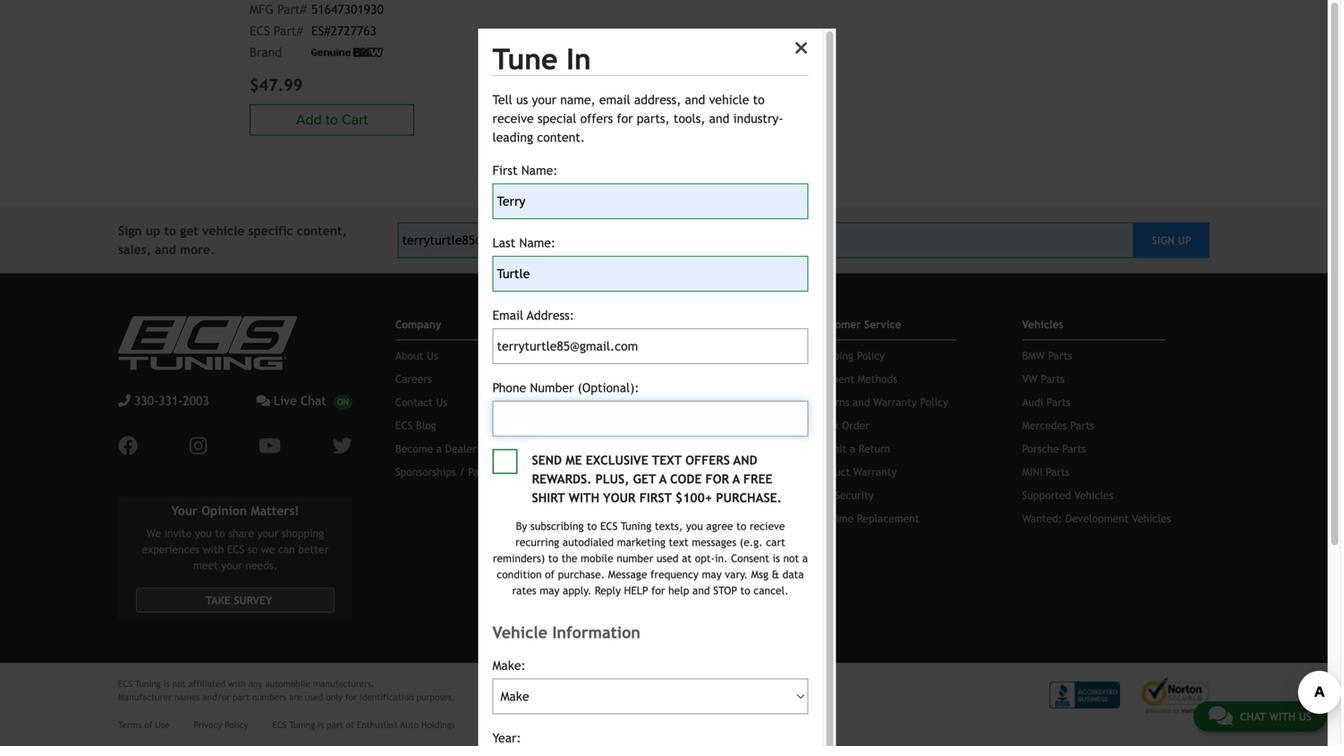 Task type: locate. For each thing, give the bounding box(es) containing it.
1 horizontal spatial offers
[[686, 453, 730, 468]]

site
[[813, 489, 832, 501]]

phone
[[493, 381, 526, 395]]

data
[[783, 568, 804, 581]]

1 vertical spatial not
[[172, 679, 186, 689]]

reminders)
[[493, 552, 545, 565]]

1 horizontal spatial tuning
[[289, 720, 315, 730]]

in.
[[715, 552, 728, 565]]

0 vertical spatial tuning
[[621, 520, 652, 533]]

0 vertical spatial name:
[[521, 163, 558, 178]]

industry-
[[733, 111, 783, 126]]

0 vertical spatial part
[[233, 692, 250, 703]]

terms
[[118, 720, 142, 730]]

purchase.
[[716, 491, 782, 505], [558, 568, 605, 581]]

tuning inside ecs tuning is not affiliated with any automobile manufacturers. manufacturer names and/or part numbers are used only for identification purposes.
[[135, 679, 161, 689]]

with inside we invite you to share your shopping experiences with ecs so we can better meet your needs.
[[203, 543, 224, 556]]

$100+
[[676, 491, 712, 505]]

1 horizontal spatial in
[[627, 349, 636, 362]]

/ left create
[[639, 349, 645, 362]]

my left wish
[[604, 373, 617, 385]]

lifetime replacement link
[[813, 512, 920, 525]]

not up data
[[783, 552, 799, 565]]

orders
[[621, 442, 652, 455]]

policy for privacy policy
[[225, 720, 248, 730]]

text up code
[[652, 453, 682, 468]]

parts up the porsche parts link
[[1071, 419, 1095, 432]]

tuning inside by subscribing to ecs tuning texts, you agree to recieve recurring autodialed marketing text messages (e.g. cart reminders) to the mobile number used at opt-in. consent is not a condition of purchase. message frequency may vary. msg & data rates may apply. reply help for help and stop to cancel.
[[621, 520, 652, 533]]

account right create
[[683, 349, 722, 362]]

2 horizontal spatial is
[[773, 552, 780, 565]]

wish
[[621, 373, 643, 385]]

meet
[[193, 559, 218, 572]]

track order link
[[813, 419, 870, 432]]

1 vertical spatial get
[[633, 472, 656, 486]]

is up manufacturer
[[164, 679, 170, 689]]

for left help
[[651, 584, 665, 597]]

/
[[639, 349, 645, 362], [459, 466, 465, 478]]

1 horizontal spatial vehicle
[[709, 93, 749, 107]]

lists
[[646, 373, 668, 385]]

sign inside sign up to get vehicle specific content, sales, and more.
[[118, 224, 142, 238]]

0 horizontal spatial policy
[[225, 720, 248, 730]]

so
[[248, 543, 258, 556]]

0 horizontal spatial get
[[180, 224, 198, 238]]

vehicle up industry-
[[709, 93, 749, 107]]

terms of use link
[[118, 719, 169, 732]]

1 horizontal spatial cart
[[621, 396, 641, 408]]

for down manufacturers.
[[345, 692, 357, 703]]

0 horizontal spatial part
[[233, 692, 250, 703]]

content.
[[537, 130, 585, 145]]

and up tools,
[[685, 93, 705, 107]]

messages
[[692, 536, 737, 549]]

in up name, in the top of the page
[[566, 43, 591, 76]]

apply.
[[563, 584, 592, 597]]

in up wish
[[627, 349, 636, 362]]

1 horizontal spatial account
[[683, 349, 722, 362]]

1 horizontal spatial is
[[318, 720, 324, 730]]

vehicles up bmw parts link
[[1022, 318, 1064, 331]]

0 vertical spatial may
[[702, 568, 722, 581]]

1 horizontal spatial chat
[[1240, 711, 1266, 723]]

policy inside 'privacy policy' link
[[225, 720, 248, 730]]

2 vertical spatial vehicles
[[1132, 512, 1171, 525]]

ecs left 'so'
[[227, 543, 245, 556]]

not inside ecs tuning is not affiliated with any automobile manufacturers. manufacturer names and/or part numbers are used only for identification purposes.
[[172, 679, 186, 689]]

0 vertical spatial cart
[[342, 111, 368, 128]]

1 vertical spatial text
[[669, 536, 689, 549]]

0 vertical spatial vehicle
[[709, 93, 749, 107]]

1 horizontal spatial of
[[346, 720, 354, 730]]

about us link
[[395, 349, 438, 362]]

2 vertical spatial policy
[[225, 720, 248, 730]]

sign for sign in / create account
[[604, 349, 624, 362]]

invite
[[164, 527, 192, 540]]

2 horizontal spatial of
[[545, 568, 555, 581]]

sign inside button
[[1152, 234, 1175, 246]]

get up more.
[[180, 224, 198, 238]]

1 horizontal spatial not
[[783, 552, 799, 565]]

part# right mfg
[[277, 2, 307, 16]]

ecs down the 'numbers'
[[272, 720, 287, 730]]

get up first on the bottom
[[633, 472, 656, 486]]

330-331-2003
[[134, 394, 209, 408]]

name:
[[521, 163, 558, 178], [519, 236, 556, 250]]

1 vertical spatial name:
[[519, 236, 556, 250]]

0 vertical spatial purchase.
[[716, 491, 782, 505]]

by subscribing to ecs tuning texts, you agree to recieve recurring autodialed marketing text messages (e.g. cart reminders) to the mobile number used at opt-in. consent is not a condition of purchase. message frequency may vary. msg & data rates may apply. reply help for help and stop to cancel.
[[493, 520, 808, 597]]

0 vertical spatial policy
[[857, 349, 885, 362]]

ecs left the blog
[[395, 419, 413, 432]]

1 vertical spatial part
[[327, 720, 343, 730]]

mobile
[[581, 552, 614, 565]]

1 vertical spatial is
[[164, 679, 170, 689]]

0 vertical spatial not
[[783, 552, 799, 565]]

0 horizontal spatial is
[[164, 679, 170, 689]]

0 horizontal spatial cart
[[342, 111, 368, 128]]

0 horizontal spatial not
[[172, 679, 186, 689]]

is down manufacturers.
[[318, 720, 324, 730]]

in for tune
[[566, 43, 591, 76]]

of left the use
[[144, 720, 152, 730]]

email
[[599, 93, 631, 107]]

my for my wish lists
[[604, 373, 617, 385]]

0 vertical spatial is
[[773, 552, 780, 565]]

sign for sign up to get vehicle specific content, sales, and more.
[[118, 224, 142, 238]]

1 vertical spatial vehicle
[[202, 224, 245, 238]]

4 my from the top
[[604, 442, 617, 455]]

0 horizontal spatial vehicle
[[202, 224, 245, 238]]

and up free
[[734, 453, 758, 468]]

recurring
[[516, 536, 559, 549]]

part down any
[[233, 692, 250, 703]]

you left agree
[[686, 520, 703, 533]]

0 horizontal spatial in
[[566, 43, 591, 76]]

contact
[[395, 396, 433, 408]]

my cart
[[604, 396, 641, 408]]

tuning up marketing
[[621, 520, 652, 533]]

your
[[532, 93, 557, 107], [603, 491, 636, 505], [257, 527, 279, 540], [221, 559, 242, 572]]

vehicles right development
[[1132, 512, 1171, 525]]

not up names
[[172, 679, 186, 689]]

shopping
[[282, 527, 324, 540]]

of
[[545, 568, 555, 581], [144, 720, 152, 730], [346, 720, 354, 730]]

tuning down are
[[289, 720, 315, 730]]

cart down wish
[[621, 396, 641, 408]]

name: right first
[[521, 163, 558, 178]]

and right sales,
[[155, 242, 176, 257]]

company
[[395, 318, 441, 331]]

2 my from the top
[[604, 373, 617, 385]]

in for sign
[[627, 349, 636, 362]]

warranty down methods
[[874, 396, 917, 408]]

your down plus,
[[603, 491, 636, 505]]

used up frequency
[[657, 552, 679, 565]]

chat with us link
[[1194, 702, 1327, 732]]

a up first on the bottom
[[660, 472, 667, 486]]

become
[[395, 442, 433, 455]]

1 horizontal spatial may
[[702, 568, 722, 581]]

in inside document
[[566, 43, 591, 76]]

used inside by subscribing to ecs tuning texts, you agree to recieve recurring autodialed marketing text messages (e.g. cart reminders) to the mobile number used at opt-in. consent is not a condition of purchase. message frequency may vary. msg & data rates may apply. reply help for help and stop to cancel.
[[657, 552, 679, 565]]

0 horizontal spatial up
[[146, 224, 160, 238]]

2 horizontal spatial sign
[[1152, 234, 1175, 246]]

get inside sign up to get vehicle specific content, sales, and more.
[[180, 224, 198, 238]]

is down cart
[[773, 552, 780, 565]]

year:
[[493, 731, 521, 745]]

warranty down the return in the bottom right of the page
[[853, 466, 897, 478]]

/ down dealer on the left of the page
[[459, 466, 465, 478]]

chat
[[301, 394, 326, 408], [1240, 711, 1266, 723]]

2 vertical spatial tuning
[[289, 720, 315, 730]]

my account
[[604, 318, 662, 331]]

up for sign up
[[1178, 234, 1192, 246]]

ecs inside we invite you to share your shopping experiences with ecs so we can better meet your needs.
[[227, 543, 245, 556]]

comments image
[[256, 395, 270, 407]]

twitter logo image
[[333, 436, 352, 456]]

0 vertical spatial used
[[657, 552, 679, 565]]

track
[[813, 419, 839, 432]]

vehicles
[[1022, 318, 1064, 331], [1075, 489, 1114, 501], [1132, 512, 1171, 525]]

to inside we invite you to share your shopping experiences with ecs so we can better meet your needs.
[[215, 527, 225, 540]]

parts down the mercedes parts link
[[1062, 442, 1086, 455]]

up inside sign up to get vehicle specific content, sales, and more.
[[146, 224, 160, 238]]

partnerships
[[468, 466, 527, 478]]

you inside by subscribing to ecs tuning texts, you agree to recieve recurring autodialed marketing text messages (e.g. cart reminders) to the mobile number used at opt-in. consent is not a condition of purchase. message frequency may vary. msg & data rates may apply. reply help for help and stop to cancel.
[[686, 520, 703, 533]]

submit a return
[[813, 442, 891, 455]]

None email field
[[493, 328, 809, 364]]

parts up the mercedes parts link
[[1047, 396, 1071, 408]]

0 vertical spatial offers
[[580, 111, 613, 126]]

is inside ecs tuning is not affiliated with any automobile manufacturers. manufacturer names and/or part numbers are used only for identification purposes.
[[164, 679, 170, 689]]

send
[[532, 453, 562, 468]]

by
[[516, 520, 527, 533]]

tools,
[[674, 111, 706, 126]]

offers up code
[[686, 453, 730, 468]]

not inside by subscribing to ecs tuning texts, you agree to recieve recurring autodialed marketing text messages (e.g. cart reminders) to the mobile number used at opt-in. consent is not a condition of purchase. message frequency may vary. msg & data rates may apply. reply help for help and stop to cancel.
[[783, 552, 799, 565]]

none email field inside tune in document
[[493, 328, 809, 364]]

es#2727763
[[311, 24, 377, 38]]

vehicle
[[709, 93, 749, 107], [202, 224, 245, 238]]

1 horizontal spatial you
[[686, 520, 703, 533]]

experiences
[[142, 543, 200, 556]]

vw parts
[[1022, 373, 1065, 385]]

1 vertical spatial tuning
[[135, 679, 161, 689]]

parts down the porsche parts link
[[1046, 466, 1070, 478]]

live
[[274, 394, 297, 408]]

part
[[233, 692, 250, 703], [327, 720, 343, 730]]

may right rates
[[540, 584, 560, 597]]

get inside 'send me exclusive text offers and rewards. plus, get a code for a free shirt with your first $100+ purchase.'
[[633, 472, 656, 486]]

0 horizontal spatial /
[[459, 466, 465, 478]]

1 vertical spatial offers
[[686, 453, 730, 468]]

offers down email
[[580, 111, 613, 126]]

1 vertical spatial used
[[305, 692, 323, 703]]

none telephone field inside tune in document
[[493, 401, 809, 437]]

0 vertical spatial vehicles
[[1022, 318, 1064, 331]]

vehicle up more.
[[202, 224, 245, 238]]

2 vertical spatial is
[[318, 720, 324, 730]]

special
[[538, 111, 577, 126]]

1 vertical spatial vehicles
[[1075, 489, 1114, 501]]

parts right vw
[[1041, 373, 1065, 385]]

tune in
[[493, 43, 591, 76]]

returns and warranty policy link
[[813, 396, 948, 408]]

you inside we invite you to share your shopping experiences with ecs so we can better meet your needs.
[[195, 527, 212, 540]]

account up sign in / create account
[[621, 318, 662, 331]]

subscribing
[[531, 520, 584, 533]]

1 my from the top
[[604, 318, 618, 331]]

0 horizontal spatial used
[[305, 692, 323, 703]]

for down email
[[617, 111, 633, 126]]

take
[[206, 594, 231, 607]]

1 vertical spatial us
[[436, 396, 448, 408]]

offers inside the tell us your name, email address, and vehicle to receive special offers for parts, tools, and industry- leading content.
[[580, 111, 613, 126]]

0 horizontal spatial tuning
[[135, 679, 161, 689]]

a up data
[[803, 552, 808, 565]]

facebook logo image
[[118, 436, 138, 456]]

to inside sign up to get vehicle specific content, sales, and more.
[[164, 224, 176, 238]]

1 horizontal spatial vehicles
[[1075, 489, 1114, 501]]

my for my cart
[[604, 396, 617, 408]]

2 horizontal spatial policy
[[920, 396, 948, 408]]

0 vertical spatial account
[[621, 318, 662, 331]]

0 vertical spatial get
[[180, 224, 198, 238]]

1 horizontal spatial purchase.
[[716, 491, 782, 505]]

of right condition
[[545, 568, 555, 581]]

your up we
[[257, 527, 279, 540]]

0 horizontal spatial purchase.
[[558, 568, 605, 581]]

cart right add
[[342, 111, 368, 128]]

and right help
[[693, 584, 710, 597]]

my up my wish lists link
[[604, 318, 618, 331]]

your right us
[[532, 93, 557, 107]]

1 horizontal spatial get
[[633, 472, 656, 486]]

needs.
[[246, 559, 277, 572]]

ecs inside ecs tuning is not affiliated with any automobile manufacturers. manufacturer names and/or part numbers are used only for identification purposes.
[[118, 679, 133, 689]]

for inside the tell us your name, email address, and vehicle to receive special offers for parts, tools, and industry- leading content.
[[617, 111, 633, 126]]

may down opt- on the right of the page
[[702, 568, 722, 581]]

vehicle inside the tell us your name, email address, and vehicle to receive special offers for parts, tools, and industry- leading content.
[[709, 93, 749, 107]]

sponsorships
[[395, 466, 456, 478]]

wanted: development vehicles link
[[1022, 512, 1171, 525]]

parts for vw parts
[[1041, 373, 1065, 385]]

with inside chat with us link
[[1269, 711, 1296, 723]]

cart
[[766, 536, 786, 549]]

of left enthusiast
[[346, 720, 354, 730]]

0 vertical spatial chat
[[301, 394, 326, 408]]

1 horizontal spatial sign
[[604, 349, 624, 362]]

vary.
[[725, 568, 748, 581]]

0 horizontal spatial of
[[144, 720, 152, 730]]

purchase. down free
[[716, 491, 782, 505]]

0 horizontal spatial sign
[[118, 224, 142, 238]]

ecs tuning image
[[118, 316, 297, 370]]

opinion
[[202, 504, 247, 518]]

0 horizontal spatial offers
[[580, 111, 613, 126]]

parts right the bmw at the top right of page
[[1048, 349, 1072, 362]]

part down only
[[327, 720, 343, 730]]

1 horizontal spatial policy
[[857, 349, 885, 362]]

1 horizontal spatial /
[[639, 349, 645, 362]]

name: right last at the left of page
[[519, 236, 556, 250]]

part# up "brand"
[[274, 24, 303, 38]]

0 vertical spatial text
[[652, 453, 682, 468]]

1 vertical spatial in
[[627, 349, 636, 362]]

331-
[[159, 394, 183, 408]]

manufacturers.
[[313, 679, 375, 689]]

a left free
[[733, 472, 740, 486]]

vehicles up wanted: development vehicles link
[[1075, 489, 1114, 501]]

policy for shipping policy
[[857, 349, 885, 362]]

address:
[[527, 308, 574, 323]]

up
[[146, 224, 160, 238], [1178, 234, 1192, 246]]

3 my from the top
[[604, 396, 617, 408]]

text up at
[[669, 536, 689, 549]]

2 horizontal spatial tuning
[[621, 520, 652, 533]]

None text field
[[493, 183, 809, 219], [493, 256, 809, 292], [493, 183, 809, 219], [493, 256, 809, 292]]

ecs up autodialed
[[600, 520, 618, 533]]

0 horizontal spatial chat
[[301, 394, 326, 408]]

purchase. up apply.
[[558, 568, 605, 581]]

0 vertical spatial warranty
[[874, 396, 917, 408]]

tune in dialog
[[0, 0, 1341, 746]]

careers
[[395, 373, 432, 385]]

1 vertical spatial may
[[540, 584, 560, 597]]

1 vertical spatial purchase.
[[558, 568, 605, 581]]

is for ecs tuning is not affiliated with any automobile manufacturers. manufacturer names and/or part numbers are used only for identification purposes.
[[164, 679, 170, 689]]

last
[[493, 236, 516, 250]]

0 horizontal spatial you
[[195, 527, 212, 540]]

1 horizontal spatial used
[[657, 552, 679, 565]]

1 horizontal spatial part
[[327, 720, 343, 730]]

None telephone field
[[493, 401, 809, 437]]

tuning up manufacturer
[[135, 679, 161, 689]]

parts for audi parts
[[1047, 396, 1071, 408]]

0 vertical spatial us
[[427, 349, 438, 362]]

name: for first name:
[[521, 163, 558, 178]]

to
[[753, 93, 765, 107], [326, 111, 338, 128], [164, 224, 176, 238], [587, 520, 597, 533], [737, 520, 747, 533], [215, 527, 225, 540], [548, 552, 558, 565], [740, 584, 750, 597]]

for up '$100+'
[[706, 472, 729, 486]]

ecs inside by subscribing to ecs tuning texts, you agree to recieve recurring autodialed marketing text messages (e.g. cart reminders) to the mobile number used at opt-in. consent is not a condition of purchase. message frequency may vary. msg & data rates may apply. reply help for help and stop to cancel.
[[600, 520, 618, 533]]

ecs up manufacturer
[[118, 679, 133, 689]]

my left orders
[[604, 442, 617, 455]]

used right are
[[305, 692, 323, 703]]

up inside button
[[1178, 234, 1192, 246]]

0 vertical spatial in
[[566, 43, 591, 76]]

of inside by subscribing to ecs tuning texts, you agree to recieve recurring autodialed marketing text messages (e.g. cart reminders) to the mobile number used at opt-in. consent is not a condition of purchase. message frequency may vary. msg & data rates may apply. reply help for help and stop to cancel.
[[545, 568, 555, 581]]

you right invite
[[195, 527, 212, 540]]

ecs down mfg
[[250, 24, 270, 38]]

1 horizontal spatial up
[[1178, 234, 1192, 246]]

my down (optional):
[[604, 396, 617, 408]]

a left the return in the bottom right of the page
[[850, 442, 856, 455]]

1 vertical spatial policy
[[920, 396, 948, 408]]

with inside 'send me exclusive text offers and rewards. plus, get a code for a free shirt with your first $100+ purchase.'
[[569, 491, 600, 505]]

my
[[604, 318, 618, 331], [604, 373, 617, 385], [604, 396, 617, 408], [604, 442, 617, 455]]

your opinion matters!
[[171, 504, 299, 518]]

us
[[427, 349, 438, 362], [436, 396, 448, 408], [1299, 711, 1312, 723]]

supported vehicles
[[1022, 489, 1114, 501]]

sales,
[[118, 242, 151, 257]]

0 horizontal spatial vehicles
[[1022, 318, 1064, 331]]

we invite you to share your shopping experiences with ecs so we can better meet your needs.
[[142, 527, 329, 572]]



Task type: vqa. For each thing, say whether or not it's contained in the screenshot.
question sign image
no



Task type: describe. For each thing, give the bounding box(es) containing it.
youtube logo image
[[259, 436, 281, 456]]

part inside ecs tuning is not affiliated with any automobile manufacturers. manufacturer names and/or part numbers are used only for identification purposes.
[[233, 692, 250, 703]]

email address:
[[493, 308, 574, 323]]

(optional):
[[578, 381, 639, 395]]

become a dealer link
[[395, 442, 477, 455]]

lifetime
[[813, 512, 854, 525]]

become a dealer
[[395, 442, 477, 455]]

take survey button
[[136, 588, 335, 613]]

can
[[278, 543, 295, 556]]

instagram logo image
[[190, 436, 207, 456]]

purchase. inside by subscribing to ecs tuning texts, you agree to recieve recurring autodialed marketing text messages (e.g. cart reminders) to the mobile number used at opt-in. consent is not a condition of purchase. message frequency may vary. msg & data rates may apply. reply help for help and stop to cancel.
[[558, 568, 605, 581]]

porsche parts
[[1022, 442, 1086, 455]]

chat inside "link"
[[301, 394, 326, 408]]

live chat link
[[256, 391, 352, 410]]

ecs tuning is not affiliated with any automobile manufacturers. manufacturer names and/or part numbers are used only for identification purposes.
[[118, 679, 455, 703]]

tuning for ecs tuning is part of enthusiast auto holdings
[[289, 720, 315, 730]]

chat with us
[[1240, 711, 1312, 723]]

shirt
[[532, 491, 565, 505]]

manufacturer
[[118, 692, 172, 703]]

is inside by subscribing to ecs tuning texts, you agree to recieve recurring autodialed marketing text messages (e.g. cart reminders) to the mobile number used at opt-in. consent is not a condition of purchase. message frequency may vary. msg & data rates may apply. reply help for help and stop to cancel.
[[773, 552, 780, 565]]

us for about us
[[427, 349, 438, 362]]

sign in / create account link
[[604, 349, 722, 362]]

for inside by subscribing to ecs tuning texts, you agree to recieve recurring autodialed marketing text messages (e.g. cart reminders) to the mobile number used at opt-in. consent is not a condition of purchase. message frequency may vary. msg & data rates may apply. reply help for help and stop to cancel.
[[651, 584, 665, 597]]

vehicle
[[493, 623, 548, 642]]

frequency
[[651, 568, 699, 581]]

0 horizontal spatial account
[[621, 318, 662, 331]]

Send me exclusive text offers and rewards. Plus, get a code for a free shirt with your first $100+ purchase. checkbox
[[493, 449, 518, 474]]

mercedes parts
[[1022, 419, 1095, 432]]

mercedes
[[1022, 419, 1067, 432]]

tune
[[493, 43, 558, 76]]

sponsorships / partnerships link
[[395, 466, 527, 478]]

for inside ecs tuning is not affiliated with any automobile manufacturers. manufacturer names and/or part numbers are used only for identification purposes.
[[345, 692, 357, 703]]

at
[[682, 552, 692, 565]]

number
[[530, 381, 574, 395]]

to inside button
[[326, 111, 338, 128]]

genuine bmw image
[[311, 48, 383, 57]]

0 vertical spatial /
[[639, 349, 645, 362]]

site security link
[[813, 489, 874, 501]]

rates
[[512, 584, 537, 597]]

reply
[[595, 584, 621, 597]]

first
[[640, 491, 672, 505]]

1 vertical spatial cart
[[621, 396, 641, 408]]

purchase. inside 'send me exclusive text offers and rewards. plus, get a code for a free shirt with your first $100+ purchase.'
[[716, 491, 782, 505]]

submit a return link
[[813, 442, 891, 455]]

tuning for ecs tuning is not affiliated with any automobile manufacturers. manufacturer names and/or part numbers are used only for identification purposes.
[[135, 679, 161, 689]]

mini parts link
[[1022, 466, 1070, 478]]

offers inside 'send me exclusive text offers and rewards. plus, get a code for a free shirt with your first $100+ purchase.'
[[686, 453, 730, 468]]

mfg
[[250, 2, 274, 16]]

only
[[326, 692, 343, 703]]

a left dealer on the left of the page
[[436, 442, 442, 455]]

supported
[[1022, 489, 1071, 501]]

mercedes parts link
[[1022, 419, 1095, 432]]

any
[[249, 679, 263, 689]]

purposes.
[[417, 692, 455, 703]]

ecs blog
[[395, 419, 436, 432]]

enthusiast auto holdings link
[[357, 719, 455, 732]]

parts for mercedes parts
[[1071, 419, 1095, 432]]

is for ecs tuning is part of enthusiast auto holdings
[[318, 720, 324, 730]]

parts for porsche parts
[[1062, 442, 1086, 455]]

more.
[[180, 242, 215, 257]]

parts,
[[637, 111, 670, 126]]

tell us your name, email address, and vehicle to receive special offers for parts, tools, and industry- leading content.
[[493, 93, 783, 145]]

phone image
[[118, 395, 131, 407]]

live chat
[[274, 394, 326, 408]]

1 vertical spatial chat
[[1240, 711, 1266, 723]]

1 vertical spatial warranty
[[853, 466, 897, 478]]

1 vertical spatial part#
[[274, 24, 303, 38]]

texts,
[[655, 520, 683, 533]]

1 vertical spatial /
[[459, 466, 465, 478]]

privacy policy
[[194, 720, 248, 730]]

send me exclusive text offers and rewards. plus, get a code for a free shirt with your first $100+ purchase.
[[532, 453, 782, 505]]

to inside the tell us your name, email address, and vehicle to receive special offers for parts, tools, and industry- leading content.
[[753, 93, 765, 107]]

porsche parts link
[[1022, 442, 1086, 455]]

take survey
[[206, 594, 272, 607]]

&
[[772, 568, 779, 581]]

exclusive
[[586, 453, 648, 468]]

0 vertical spatial part#
[[277, 2, 307, 16]]

careers link
[[395, 373, 432, 385]]

vehicle inside sign up to get vehicle specific content, sales, and more.
[[202, 224, 245, 238]]

tell
[[493, 93, 513, 107]]

and inside by subscribing to ecs tuning texts, you agree to recieve recurring autodialed marketing text messages (e.g. cart reminders) to the mobile number used at opt-in. consent is not a condition of purchase. message frequency may vary. msg & data rates may apply. reply help for help and stop to cancel.
[[693, 584, 710, 597]]

lifetime replacement
[[813, 512, 920, 525]]

rewards.
[[532, 472, 592, 486]]

tune in document
[[478, 29, 836, 746]]

parts for bmw parts
[[1048, 349, 1072, 362]]

2 vertical spatial us
[[1299, 711, 1312, 723]]

your right meet
[[221, 559, 242, 572]]

number
[[617, 552, 653, 565]]

order
[[842, 419, 870, 432]]

with inside ecs tuning is not affiliated with any automobile manufacturers. manufacturer names and/or part numbers are used only for identification purposes.
[[228, 679, 246, 689]]

brand
[[250, 45, 282, 59]]

add
[[296, 111, 322, 128]]

1 vertical spatial account
[[683, 349, 722, 362]]

last name:
[[493, 236, 556, 250]]

name,
[[560, 93, 596, 107]]

phone number (optional):
[[493, 381, 639, 395]]

0 horizontal spatial may
[[540, 584, 560, 597]]

my wish lists
[[604, 373, 668, 385]]

enthusiast
[[357, 720, 398, 730]]

me
[[566, 453, 582, 468]]

shipping policy link
[[813, 349, 885, 362]]

identification
[[360, 692, 414, 703]]

stop
[[713, 584, 737, 597]]

and inside sign up to get vehicle specific content, sales, and more.
[[155, 242, 176, 257]]

and right tools,
[[709, 111, 730, 126]]

and inside 'send me exclusive text offers and rewards. plus, get a code for a free shirt with your first $100+ purchase.'
[[734, 453, 758, 468]]

customer service
[[813, 318, 902, 331]]

sign for sign up
[[1152, 234, 1175, 246]]

text inside 'send me exclusive text offers and rewards. plus, get a code for a free shirt with your first $100+ purchase.'
[[652, 453, 682, 468]]

product warranty link
[[813, 466, 897, 478]]

up for sign up to get vehicle specific content, sales, and more.
[[146, 224, 160, 238]]

information
[[552, 623, 641, 642]]

first name:
[[493, 163, 558, 178]]

message
[[608, 568, 647, 581]]

cart inside button
[[342, 111, 368, 128]]

numbers
[[252, 692, 286, 703]]

text inside by subscribing to ecs tuning texts, you agree to recieve recurring autodialed marketing text messages (e.g. cart reminders) to the mobile number used at opt-in. consent is not a condition of purchase. message frequency may vary. msg & data rates may apply. reply help for help and stop to cancel.
[[669, 536, 689, 549]]

51647301930
[[311, 2, 384, 16]]

make:
[[493, 658, 526, 673]]

ecs inside mfg part# 51647301930 ecs part# es#2727763 brand
[[250, 24, 270, 38]]

vw
[[1022, 373, 1038, 385]]

your inside the tell us your name, email address, and vehicle to receive special offers for parts, tools, and industry- leading content.
[[532, 93, 557, 107]]

name: for last name:
[[519, 236, 556, 250]]

service
[[864, 318, 902, 331]]

recieve
[[750, 520, 785, 533]]

my cart link
[[604, 396, 641, 408]]

a inside by subscribing to ecs tuning texts, you agree to recieve recurring autodialed marketing text messages (e.g. cart reminders) to the mobile number used at opt-in. consent is not a condition of purchase. message frequency may vary. msg & data rates may apply. reply help for help and stop to cancel.
[[803, 552, 808, 565]]

return
[[859, 442, 891, 455]]

wanted:
[[1022, 512, 1062, 525]]

us for contact us
[[436, 396, 448, 408]]

2 horizontal spatial vehicles
[[1132, 512, 1171, 525]]

for inside 'send me exclusive text offers and rewards. plus, get a code for a free shirt with your first $100+ purchase.'
[[706, 472, 729, 486]]

and up order
[[853, 396, 870, 408]]

used inside ecs tuning is not affiliated with any automobile manufacturers. manufacturer names and/or part numbers are used only for identification purposes.
[[305, 692, 323, 703]]

your inside 'send me exclusive text offers and rewards. plus, get a code for a free shirt with your first $100+ purchase.'
[[603, 491, 636, 505]]

marketing
[[617, 536, 666, 549]]

parts for mini parts
[[1046, 466, 1070, 478]]

terms of use
[[118, 720, 169, 730]]

my for my orders
[[604, 442, 617, 455]]

my for my account
[[604, 318, 618, 331]]

sponsorships / partnerships
[[395, 466, 527, 478]]

submit
[[813, 442, 847, 455]]



